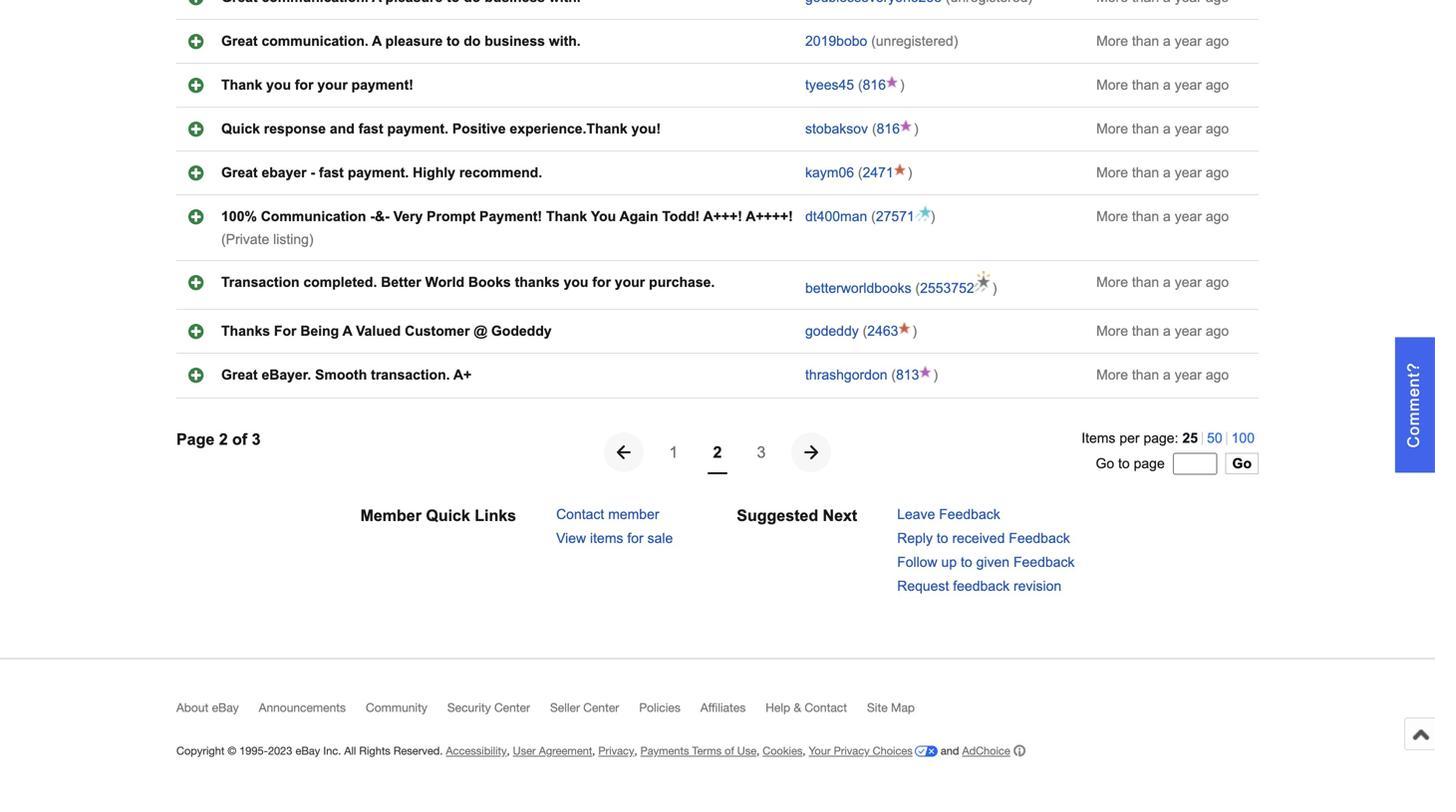 Task type: locate. For each thing, give the bounding box(es) containing it.
( 2463
[[859, 324, 898, 339]]

1 vertical spatial this feedback left by user who is no longer registered. element
[[876, 33, 954, 49]]

payment. up '&-' on the left top of the page
[[348, 165, 409, 180]]

1 vertical spatial ( 816
[[868, 121, 900, 137]]

go down 100 button on the bottom right of page
[[1232, 456, 1252, 471]]

center inside seller center link
[[583, 701, 619, 715]]

terms
[[692, 745, 722, 758]]

2 more than a year ago from the top
[[1096, 77, 1229, 93]]

2023
[[268, 745, 292, 758]]

payment. up the highly
[[387, 121, 448, 137]]

seller center
[[550, 701, 619, 715]]

kaym06 link
[[805, 165, 854, 180]]

1 vertical spatial feedback
[[1009, 531, 1070, 546]]

8 ago from the top
[[1206, 367, 1229, 383]]

0 vertical spatial ( 816
[[854, 77, 886, 93]]

1 vertical spatial great
[[221, 165, 258, 180]]

6 more from the top
[[1096, 275, 1128, 290]]

center for security center
[[494, 701, 530, 715]]

, left privacy link
[[592, 745, 595, 758]]

0 horizontal spatial go
[[1096, 456, 1114, 471]]

payment. for highly
[[348, 165, 409, 180]]

member
[[360, 507, 422, 525]]

7 a from the top
[[1163, 324, 1171, 339]]

0 horizontal spatial -
[[310, 165, 315, 180]]

( for godeddy
[[863, 324, 867, 339]]

1 horizontal spatial a
[[372, 33, 382, 49]]

navigation
[[604, 431, 831, 475]]

thanks for being a valued customer @ godeddy element
[[221, 324, 552, 339]]

quick
[[221, 121, 260, 137], [426, 507, 470, 525]]

9 more than a year ago element from the top
[[1096, 367, 1229, 383]]

3 ago from the top
[[1206, 121, 1229, 137]]

1 vertical spatial of
[[725, 745, 734, 758]]

6 than from the top
[[1132, 275, 1159, 290]]

smooth
[[315, 367, 367, 383]]

2019bobo ( unregistered )
[[805, 33, 958, 49]]

center inside security center link
[[494, 701, 530, 715]]

a for kaym06
[[1163, 165, 1171, 180]]

2
[[219, 431, 228, 449], [713, 443, 722, 461]]

816 for stobaksov
[[877, 121, 900, 137]]

main content
[[176, 0, 1435, 626]]

816 link down 2019bobo ( unregistered )
[[863, 77, 886, 93]]

816 link
[[863, 77, 886, 93], [877, 121, 900, 137]]

6 ago from the top
[[1206, 275, 1229, 290]]

fast right ebayer
[[319, 165, 344, 180]]

0 horizontal spatial center
[[494, 701, 530, 715]]

highly
[[413, 165, 455, 180]]

4 more than a year ago element from the top
[[1096, 121, 1229, 137]]

1 vertical spatial contact
[[805, 701, 847, 715]]

quick left response at the top of the page
[[221, 121, 260, 137]]

1 horizontal spatial contact
[[805, 701, 847, 715]]

1 vertical spatial payment.
[[348, 165, 409, 180]]

for
[[295, 77, 314, 93], [592, 275, 611, 290], [627, 531, 644, 546]]

payment.
[[387, 121, 448, 137], [348, 165, 409, 180]]

0 vertical spatial great communication. a pleasure to do business with. element
[[221, 0, 581, 5]]

4 ago from the top
[[1206, 165, 1229, 180]]

5 than from the top
[[1132, 209, 1159, 224]]

0 horizontal spatial a
[[342, 324, 352, 339]]

2 inside button
[[713, 443, 722, 461]]

1 vertical spatial thank
[[546, 209, 587, 224]]

of
[[232, 431, 247, 449], [725, 745, 734, 758]]

2019bobo
[[805, 33, 867, 49]]

a left pleasure
[[372, 33, 382, 49]]

received
[[952, 531, 1005, 546]]

more than a year ago element for tyees45
[[1096, 77, 1229, 93]]

0 horizontal spatial and
[[330, 121, 355, 137]]

7 than from the top
[[1132, 324, 1159, 339]]

great ebayer - fast payment.  highly recommend. element
[[221, 165, 542, 180]]

of left use
[[725, 745, 734, 758]]

- inside 100% communication -&- very prompt payment! thank you again todd! a+++! a++++! (private listing)
[[370, 209, 375, 224]]

great up 100%
[[221, 165, 258, 180]]

8 more than a year ago element from the top
[[1096, 324, 1229, 339]]

year for kaym06
[[1175, 165, 1202, 180]]

communication
[[261, 209, 366, 224]]

( 816 down 2019bobo ( unregistered )
[[854, 77, 886, 93]]

0 vertical spatial feedback
[[939, 507, 1000, 522]]

this feedback left by user who is no longer registered. element right 2019bobo link
[[876, 33, 954, 49]]

2553752
[[920, 281, 974, 296]]

for right thanks
[[592, 275, 611, 290]]

payment. for positive
[[387, 121, 448, 137]]

center right the 'security'
[[494, 701, 530, 715]]

( for thrashgordon
[[891, 367, 896, 383]]

4 year from the top
[[1175, 165, 1202, 180]]

5 more from the top
[[1096, 209, 1128, 224]]

copyright © 1995-2023 ebay inc. all rights reserved. accessibility , user agreement , privacy , payments terms of use , cookies , your privacy choices
[[176, 745, 913, 758]]

site map
[[867, 701, 915, 715]]

privacy link
[[598, 745, 634, 758]]

for inside contact member view items for sale
[[627, 531, 644, 546]]

ebay right the about
[[212, 701, 239, 715]]

( 816
[[854, 77, 886, 93], [868, 121, 900, 137]]

ago for godeddy
[[1206, 324, 1229, 339]]

more for betterworldbooks
[[1096, 275, 1128, 290]]

8 a from the top
[[1163, 367, 1171, 383]]

privacy
[[598, 745, 634, 758], [834, 745, 870, 758]]

( for betterworldbooks
[[915, 281, 920, 296]]

- left very
[[370, 209, 375, 224]]

copyright
[[176, 745, 225, 758]]

accessibility
[[446, 745, 507, 758]]

) for stobaksov
[[914, 121, 919, 137]]

3 a from the top
[[1163, 121, 1171, 137]]

of right the page
[[232, 431, 247, 449]]

ago for betterworldbooks
[[1206, 275, 1229, 290]]

a
[[372, 33, 382, 49], [342, 324, 352, 339]]

contact up view
[[556, 507, 604, 522]]

privacy right your at right
[[834, 745, 870, 758]]

1 go from the left
[[1096, 456, 1114, 471]]

, left your at right
[[803, 745, 806, 758]]

year for betterworldbooks
[[1175, 275, 1202, 290]]

(private
[[221, 232, 269, 247]]

for down member
[[627, 531, 644, 546]]

8 year from the top
[[1175, 367, 1202, 383]]

thank you for your  payment!
[[221, 77, 414, 93]]

your
[[809, 745, 831, 758]]

1 horizontal spatial center
[[583, 701, 619, 715]]

1 horizontal spatial -
[[370, 209, 375, 224]]

( 816 up the 2471
[[868, 121, 900, 137]]

3
[[252, 431, 261, 449], [757, 443, 766, 461]]

view
[[556, 531, 586, 546]]

1 vertical spatial quick
[[426, 507, 470, 525]]

0 vertical spatial -
[[310, 165, 315, 180]]

items
[[1082, 431, 1116, 446]]

unregistered
[[876, 33, 954, 49]]

and right response at the top of the page
[[330, 121, 355, 137]]

1 vertical spatial 816 link
[[877, 121, 900, 137]]

go button
[[1225, 453, 1259, 475]]

8 more from the top
[[1096, 367, 1128, 383]]

ago for kaym06
[[1206, 165, 1229, 180]]

0 vertical spatial and
[[330, 121, 355, 137]]

4 more than a year ago from the top
[[1096, 165, 1229, 180]]

0 vertical spatial thank
[[221, 77, 262, 93]]

policies link
[[639, 701, 701, 724]]

1 horizontal spatial your
[[615, 275, 645, 290]]

, left payments
[[634, 745, 637, 758]]

0 vertical spatial ebay
[[212, 701, 239, 715]]

a right being
[[342, 324, 352, 339]]

year
[[1175, 33, 1202, 49], [1175, 77, 1202, 93], [1175, 121, 1202, 137], [1175, 165, 1202, 180], [1175, 209, 1202, 224], [1175, 275, 1202, 290], [1175, 324, 1202, 339], [1175, 367, 1202, 383]]

2 more from the top
[[1096, 77, 1128, 93]]

5 more than a year ago element from the top
[[1096, 165, 1229, 180]]

reply
[[897, 531, 933, 546]]

ago for stobaksov
[[1206, 121, 1229, 137]]

center for seller center
[[583, 701, 619, 715]]

1 horizontal spatial 3
[[757, 443, 766, 461]]

0 horizontal spatial contact
[[556, 507, 604, 522]]

than for stobaksov
[[1132, 121, 1159, 137]]

fast
[[359, 121, 383, 137], [319, 165, 344, 180]]

you up response at the top of the page
[[266, 77, 291, 93]]

3 more than a year ago from the top
[[1096, 121, 1229, 137]]

8 than from the top
[[1132, 367, 1159, 383]]

a for dt400man
[[1163, 209, 1171, 224]]

great for great ebayer. smooth transaction. a+
[[221, 367, 258, 383]]

2 great from the top
[[221, 165, 258, 180]]

and left the adchoice
[[941, 745, 959, 758]]

1 privacy from the left
[[598, 745, 634, 758]]

leave feedback link
[[897, 507, 1000, 522]]

6 more than a year ago element from the top
[[1096, 209, 1229, 224]]

0 vertical spatial you
[[266, 77, 291, 93]]

great communication. a pleasure to do business with. element
[[221, 0, 581, 5], [221, 33, 581, 49]]

3 than from the top
[[1132, 121, 1159, 137]]

0 vertical spatial 816 link
[[863, 77, 886, 93]]

6 more than a year ago from the top
[[1096, 275, 1229, 290]]

2 horizontal spatial for
[[627, 531, 644, 546]]

1 great communication. a pleasure to do business with. element from the top
[[221, 0, 581, 5]]

about
[[176, 701, 209, 715]]

1 center from the left
[[494, 701, 530, 715]]

0 horizontal spatial for
[[295, 77, 314, 93]]

1 horizontal spatial go
[[1232, 456, 1252, 471]]

0 vertical spatial great
[[221, 33, 258, 49]]

816 link up the 2471
[[877, 121, 900, 137]]

thank inside 100% communication -&- very prompt payment! thank you again todd! a+++! a++++! (private listing)
[[546, 209, 587, 224]]

0 vertical spatial a
[[372, 33, 382, 49]]

go for go to page
[[1096, 456, 1114, 471]]

pleasure
[[385, 33, 443, 49]]

) for thrashgordon
[[933, 367, 938, 383]]

center
[[494, 701, 530, 715], [583, 701, 619, 715]]

more than a year ago element for thrashgordon
[[1096, 367, 1229, 383]]

2 than from the top
[[1132, 77, 1159, 93]]

2 right 1 button
[[713, 443, 722, 461]]

4 a from the top
[[1163, 165, 1171, 180]]

2 vertical spatial great
[[221, 367, 258, 383]]

3 right the page
[[252, 431, 261, 449]]

100 button
[[1227, 431, 1259, 446]]

7 ago from the top
[[1206, 324, 1229, 339]]

1 vertical spatial and
[[941, 745, 959, 758]]

affiliates
[[701, 701, 746, 715]]

contact
[[556, 507, 604, 522], [805, 701, 847, 715]]

0 vertical spatial contact
[[556, 507, 604, 522]]

3 more from the top
[[1096, 121, 1128, 137]]

accessibility link
[[446, 745, 507, 758]]

3 more than a year ago element from the top
[[1096, 77, 1229, 93]]

this feedback left by user who is no longer registered. element
[[950, 0, 1028, 5], [876, 33, 954, 49]]

ago for tyees45
[[1206, 77, 1229, 93]]

more than a year ago element for betterworldbooks
[[1096, 275, 1229, 290]]

0 horizontal spatial your
[[317, 77, 348, 93]]

0 horizontal spatial fast
[[319, 165, 344, 180]]

great communication. a pleasure to do business with. element up payment!
[[221, 33, 581, 49]]

2 go from the left
[[1232, 456, 1252, 471]]

more for thrashgordon
[[1096, 367, 1128, 383]]

1 vertical spatial great communication. a pleasure to do business with. element
[[221, 33, 581, 49]]

center right seller
[[583, 701, 619, 715]]

great down thanks
[[221, 367, 258, 383]]

0 vertical spatial payment.
[[387, 121, 448, 137]]

0 horizontal spatial of
[[232, 431, 247, 449]]

( 816 for tyees45
[[854, 77, 886, 93]]

, left user
[[507, 745, 510, 758]]

more than a year ago element for dt400man
[[1096, 209, 1229, 224]]

) for godeddy
[[912, 324, 917, 339]]

prompt
[[427, 209, 476, 224]]

0 vertical spatial for
[[295, 77, 314, 93]]

your left purchase.
[[615, 275, 645, 290]]

for up response at the top of the page
[[295, 77, 314, 93]]

given
[[976, 555, 1010, 570]]

7 more than a year ago element from the top
[[1096, 275, 1229, 290]]

816 up the 2471
[[877, 121, 900, 137]]

1 great from the top
[[221, 33, 258, 49]]

adchoice
[[962, 745, 1010, 758]]

0 vertical spatial fast
[[359, 121, 383, 137]]

go for go
[[1232, 456, 1252, 471]]

7 year from the top
[[1175, 324, 1202, 339]]

policies
[[639, 701, 681, 715]]

6 a from the top
[[1163, 275, 1171, 290]]

tyees45 link
[[805, 77, 854, 93]]

thank down 'communication.' at top
[[221, 77, 262, 93]]

comment?
[[1405, 362, 1423, 448]]

privacy down seller center link
[[598, 745, 634, 758]]

-
[[310, 165, 315, 180], [370, 209, 375, 224]]

- for fast
[[310, 165, 315, 180]]

more than a year ago for dt400man
[[1096, 209, 1229, 224]]

go inside button
[[1232, 456, 1252, 471]]

help & contact
[[766, 701, 847, 715]]

this feedback left by user who is no longer registered. element up unregistered
[[950, 0, 1028, 5]]

) for betterworldbooks
[[992, 281, 997, 296]]

( for kaym06
[[858, 165, 863, 180]]

3 great from the top
[[221, 367, 258, 383]]

contact member view items for sale
[[556, 507, 673, 546]]

2 a from the top
[[1163, 77, 1171, 93]]

8 more than a year ago from the top
[[1096, 367, 1229, 383]]

ago
[[1206, 33, 1229, 49], [1206, 77, 1229, 93], [1206, 121, 1229, 137], [1206, 165, 1229, 180], [1206, 209, 1229, 224], [1206, 275, 1229, 290], [1206, 324, 1229, 339], [1206, 367, 1229, 383]]

5 year from the top
[[1175, 209, 1202, 224]]

go down "items"
[[1096, 456, 1114, 471]]

3 right 2 button
[[757, 443, 766, 461]]

great left 'communication.' at top
[[221, 33, 258, 49]]

1 horizontal spatial thank
[[546, 209, 587, 224]]

1 horizontal spatial privacy
[[834, 745, 870, 758]]

4 than from the top
[[1132, 165, 1159, 180]]

50 button
[[1202, 431, 1227, 446]]

great communication. a pleasure to do business with. element up great communication. a pleasure to do business with.
[[221, 0, 581, 5]]

help
[[766, 701, 790, 715]]

0 horizontal spatial privacy
[[598, 745, 634, 758]]

25 button
[[1179, 431, 1202, 446]]

1 vertical spatial your
[[615, 275, 645, 290]]

100% communication -&- very prompt payment! thank you again todd! a+++! a++++! element
[[221, 209, 793, 224]]

contact right &
[[805, 701, 847, 715]]

more for godeddy
[[1096, 324, 1128, 339]]

2 ago from the top
[[1206, 77, 1229, 93]]

100
[[1232, 431, 1255, 446]]

1 horizontal spatial you
[[564, 275, 589, 290]]

3 inside button
[[757, 443, 766, 461]]

and
[[330, 121, 355, 137], [941, 745, 959, 758]]

0 horizontal spatial quick
[[221, 121, 260, 137]]

positive
[[452, 121, 506, 137]]

feedback
[[939, 507, 1000, 522], [1009, 531, 1070, 546], [1014, 555, 1075, 570]]

great for great communication. a pleasure to do business with.
[[221, 33, 258, 49]]

) for kaym06
[[908, 165, 912, 180]]

1 horizontal spatial of
[[725, 745, 734, 758]]

, left cookies link
[[757, 745, 760, 758]]

ago for dt400man
[[1206, 209, 1229, 224]]

more than a year ago for stobaksov
[[1096, 121, 1229, 137]]

7 more than a year ago from the top
[[1096, 324, 1229, 339]]

more than a year ago element
[[1096, 0, 1229, 5], [1096, 33, 1229, 49], [1096, 77, 1229, 93], [1096, 121, 1229, 137], [1096, 165, 1229, 180], [1096, 209, 1229, 224], [1096, 275, 1229, 290], [1096, 324, 1229, 339], [1096, 367, 1229, 383]]

2 great communication. a pleasure to do business with. element from the top
[[221, 33, 581, 49]]

1 vertical spatial fast
[[319, 165, 344, 180]]

2471 link
[[863, 165, 894, 180]]

1 vertical spatial 816
[[877, 121, 900, 137]]

your down 'communication.' at top
[[317, 77, 348, 93]]

5 more than a year ago from the top
[[1096, 209, 1229, 224]]

agreement
[[539, 745, 592, 758]]

1 vertical spatial -
[[370, 209, 375, 224]]

@
[[474, 324, 487, 339]]

up
[[941, 555, 957, 570]]

2 right the page
[[219, 431, 228, 449]]

3 year from the top
[[1175, 121, 1202, 137]]

fast up great ebayer - fast payment.  highly recommend. element
[[359, 121, 383, 137]]

- right ebayer
[[310, 165, 315, 180]]

1 horizontal spatial 2
[[713, 443, 722, 461]]

communication.
[[262, 33, 369, 49]]

2 center from the left
[[583, 701, 619, 715]]

816 down 2019bobo ( unregistered )
[[863, 77, 886, 93]]

0 vertical spatial 816
[[863, 77, 886, 93]]

5 ago from the top
[[1206, 209, 1229, 224]]

5 a from the top
[[1163, 209, 1171, 224]]

1 horizontal spatial for
[[592, 275, 611, 290]]

7 more from the top
[[1096, 324, 1128, 339]]

4 more from the top
[[1096, 165, 1128, 180]]

thank you for your  payment! element
[[221, 77, 414, 93]]

you right thanks
[[564, 275, 589, 290]]

2 year from the top
[[1175, 77, 1202, 93]]

thanks
[[515, 275, 560, 290]]

you!
[[631, 121, 661, 137]]

than
[[1132, 33, 1159, 49], [1132, 77, 1159, 93], [1132, 121, 1159, 137], [1132, 165, 1159, 180], [1132, 209, 1159, 224], [1132, 275, 1159, 290], [1132, 324, 1159, 339], [1132, 367, 1159, 383]]

user agreement link
[[513, 745, 592, 758]]

more than a year ago for thrashgordon
[[1096, 367, 1229, 383]]

a for betterworldbooks
[[1163, 275, 1171, 290]]

thank left you
[[546, 209, 587, 224]]

1995-
[[239, 745, 268, 758]]

0 vertical spatial this feedback left by user who is no longer registered. element
[[950, 0, 1028, 5]]

1 more than a year ago element from the top
[[1096, 0, 1229, 5]]

2 vertical spatial for
[[627, 531, 644, 546]]

quick left links
[[426, 507, 470, 525]]

than for dt400man
[[1132, 209, 1159, 224]]

1 horizontal spatial fast
[[359, 121, 383, 137]]

1 vertical spatial ebay
[[295, 745, 320, 758]]

ebay left inc.
[[295, 745, 320, 758]]

about ebay link
[[176, 701, 259, 724]]

a for tyees45
[[1163, 77, 1171, 93]]

and adchoice
[[938, 745, 1010, 758]]

0 vertical spatial of
[[232, 431, 247, 449]]

0 horizontal spatial ebay
[[212, 701, 239, 715]]

6 year from the top
[[1175, 275, 1202, 290]]



Task type: vqa. For each thing, say whether or not it's contained in the screenshot.
bottom 32
no



Task type: describe. For each thing, give the bounding box(es) containing it.
great for great ebayer - fast payment.  highly recommend.
[[221, 165, 258, 180]]

( 27571
[[867, 209, 915, 224]]

&
[[794, 701, 801, 715]]

100%
[[221, 209, 257, 224]]

you
[[591, 209, 616, 224]]

816 link for tyees45
[[863, 77, 886, 93]]

transaction completed. better world books thanks you for your purchase. element
[[221, 275, 715, 290]]

than for godeddy
[[1132, 324, 1159, 339]]

great ebayer. smooth transaction. a+ element
[[221, 367, 472, 383]]

more than a year ago element for godeddy
[[1096, 324, 1229, 339]]

) for tyees45
[[900, 77, 905, 93]]

than for thrashgordon
[[1132, 367, 1159, 383]]

payment!
[[479, 209, 542, 224]]

listing)
[[273, 232, 314, 247]]

community link
[[366, 701, 447, 724]]

this feedback left by user who is no longer registered. element containing unregistered
[[876, 33, 954, 49]]

business
[[485, 33, 545, 49]]

more for dt400man
[[1096, 209, 1128, 224]]

813
[[896, 367, 919, 383]]

betterworldbooks
[[805, 281, 912, 296]]

great ebayer. smooth transaction. a+
[[221, 367, 472, 383]]

more for tyees45
[[1096, 77, 1128, 93]]

more for kaym06
[[1096, 165, 1128, 180]]

&-
[[375, 209, 390, 224]]

more than a year ago for betterworldbooks
[[1096, 275, 1229, 290]]

2 more than a year ago element from the top
[[1096, 33, 1229, 49]]

year for stobaksov
[[1175, 121, 1202, 137]]

( for tyees45
[[858, 77, 863, 93]]

( 813
[[888, 367, 919, 383]]

0 vertical spatial your
[[317, 77, 348, 93]]

view items for sale link
[[556, 531, 673, 546]]

books
[[468, 275, 511, 290]]

being
[[300, 324, 339, 339]]

more than a year ago for godeddy
[[1096, 324, 1229, 339]]

community
[[366, 701, 427, 715]]

( 2553752
[[912, 281, 974, 296]]

1 vertical spatial for
[[592, 275, 611, 290]]

links
[[475, 507, 516, 525]]

1 horizontal spatial and
[[941, 745, 959, 758]]

purchase.
[[649, 275, 715, 290]]

1 than from the top
[[1132, 33, 1159, 49]]

tyees45
[[805, 77, 854, 93]]

year for thrashgordon
[[1175, 367, 1202, 383]]

) for dt400man
[[931, 209, 935, 224]]

quick response and fast payment. positive experience.thank you! element
[[221, 121, 661, 137]]

site map link
[[867, 701, 935, 724]]

leave feedback reply to received feedback follow up to given feedback request feedback revision
[[897, 507, 1075, 594]]

to down the leave feedback link
[[937, 531, 948, 546]]

3 button
[[740, 431, 783, 475]]

2 button
[[696, 431, 740, 475]]

0 vertical spatial quick
[[221, 121, 260, 137]]

transaction completed. better world books thanks you for your purchase.
[[221, 275, 715, 290]]

( for stobaksov
[[872, 121, 877, 137]]

godeddy
[[491, 324, 552, 339]]

user
[[513, 745, 536, 758]]

2 , from the left
[[592, 745, 595, 758]]

( for dt400man
[[871, 209, 876, 224]]

valued
[[356, 324, 401, 339]]

a+++!
[[703, 209, 742, 224]]

- for &-
[[370, 209, 375, 224]]

0 horizontal spatial thank
[[221, 77, 262, 93]]

ebayer.
[[262, 367, 311, 383]]

better
[[381, 275, 421, 290]]

to left "do"
[[447, 33, 460, 49]]

1 year from the top
[[1175, 33, 1202, 49]]

1 vertical spatial a
[[342, 324, 352, 339]]

completed.
[[303, 275, 377, 290]]

more for stobaksov
[[1096, 121, 1128, 137]]

a for godeddy
[[1163, 324, 1171, 339]]

customer
[[405, 324, 470, 339]]

5 , from the left
[[803, 745, 806, 758]]

affiliates link
[[701, 701, 766, 724]]

4 , from the left
[[757, 745, 760, 758]]

main content containing page 2 of 3
[[176, 0, 1435, 626]]

thanks for being a valued customer @ godeddy
[[221, 324, 552, 339]]

2553752 link
[[920, 281, 974, 296]]

more than a year ago element for kaym06
[[1096, 165, 1229, 180]]

©
[[228, 745, 236, 758]]

more than a year ago for tyees45
[[1096, 77, 1229, 93]]

payment!
[[352, 77, 414, 93]]

page:
[[1144, 431, 1179, 446]]

world
[[425, 275, 464, 290]]

dt400man link
[[805, 209, 867, 224]]

more than a year ago element for stobaksov
[[1096, 121, 1229, 137]]

813 link
[[896, 367, 919, 383]]

revision
[[1014, 579, 1062, 594]]

1 ago from the top
[[1206, 33, 1229, 49]]

for
[[274, 324, 296, 339]]

sale
[[647, 531, 673, 546]]

than for betterworldbooks
[[1132, 275, 1159, 290]]

transaction.
[[371, 367, 450, 383]]

dt400man
[[805, 209, 867, 224]]

2 vertical spatial feedback
[[1014, 555, 1075, 570]]

recommend.
[[459, 165, 542, 180]]

all
[[344, 745, 356, 758]]

1 more than a year ago from the top
[[1096, 33, 1229, 49]]

year for godeddy
[[1175, 324, 1202, 339]]

2 privacy from the left
[[834, 745, 870, 758]]

seller
[[550, 701, 580, 715]]

items per page: 25 50 100
[[1082, 431, 1255, 446]]

than for kaym06
[[1132, 165, 1159, 180]]

0 horizontal spatial you
[[266, 77, 291, 93]]

godeddy
[[805, 324, 859, 339]]

payments terms of use link
[[640, 745, 757, 758]]

0 horizontal spatial 3
[[252, 431, 261, 449]]

1 horizontal spatial ebay
[[295, 745, 320, 758]]

27571 link
[[876, 209, 915, 224]]

1 horizontal spatial quick
[[426, 507, 470, 525]]

navigation containing 1
[[604, 431, 831, 475]]

1 vertical spatial you
[[564, 275, 589, 290]]

fast for and
[[359, 121, 383, 137]]

a for thrashgordon
[[1163, 367, 1171, 383]]

page 2 of 3
[[176, 431, 261, 449]]

1 a from the top
[[1163, 33, 1171, 49]]

stobaksov link
[[805, 121, 868, 137]]

more than a year ago for kaym06
[[1096, 165, 1229, 180]]

1 , from the left
[[507, 745, 510, 758]]

year for dt400man
[[1175, 209, 1202, 224]]

security center
[[447, 701, 530, 715]]

thanks
[[221, 324, 270, 339]]

seller center link
[[550, 701, 639, 724]]

( 816 for stobaksov
[[868, 121, 900, 137]]

page
[[176, 431, 215, 449]]

announcements link
[[259, 701, 366, 724]]

your privacy choices link
[[809, 745, 938, 758]]

50
[[1207, 431, 1223, 446]]

great communication. a pleasure to do business with. element containing great communication. a pleasure to do business with.
[[221, 33, 581, 49]]

fast for -
[[319, 165, 344, 180]]

816 link for stobaksov
[[877, 121, 900, 137]]

comment? link
[[1395, 337, 1435, 473]]

2019bobo link
[[805, 33, 867, 49]]

3 , from the left
[[634, 745, 637, 758]]

request
[[897, 579, 949, 594]]

to right up
[[961, 555, 972, 570]]

0 horizontal spatial 2
[[219, 431, 228, 449]]

than for tyees45
[[1132, 77, 1159, 93]]

1 button
[[652, 431, 696, 475]]

a for stobaksov
[[1163, 121, 1171, 137]]

contact inside contact member view items for sale
[[556, 507, 604, 522]]

816 for tyees45
[[863, 77, 886, 93]]

response
[[264, 121, 326, 137]]

very
[[393, 209, 423, 224]]

map
[[891, 701, 915, 715]]

transaction
[[221, 275, 300, 290]]

2463 link
[[867, 324, 898, 339]]

1 more from the top
[[1096, 33, 1128, 49]]

ago for thrashgordon
[[1206, 367, 1229, 383]]

to left "page"
[[1118, 456, 1130, 471]]

do
[[464, 33, 481, 49]]

year for tyees45
[[1175, 77, 1202, 93]]

a++++!
[[746, 209, 793, 224]]

1
[[669, 443, 678, 461]]

thrashgordon link
[[805, 367, 888, 383]]

suggested
[[737, 507, 818, 525]]

cookies
[[763, 745, 803, 758]]

reserved.
[[394, 745, 443, 758]]

site
[[867, 701, 888, 715]]



